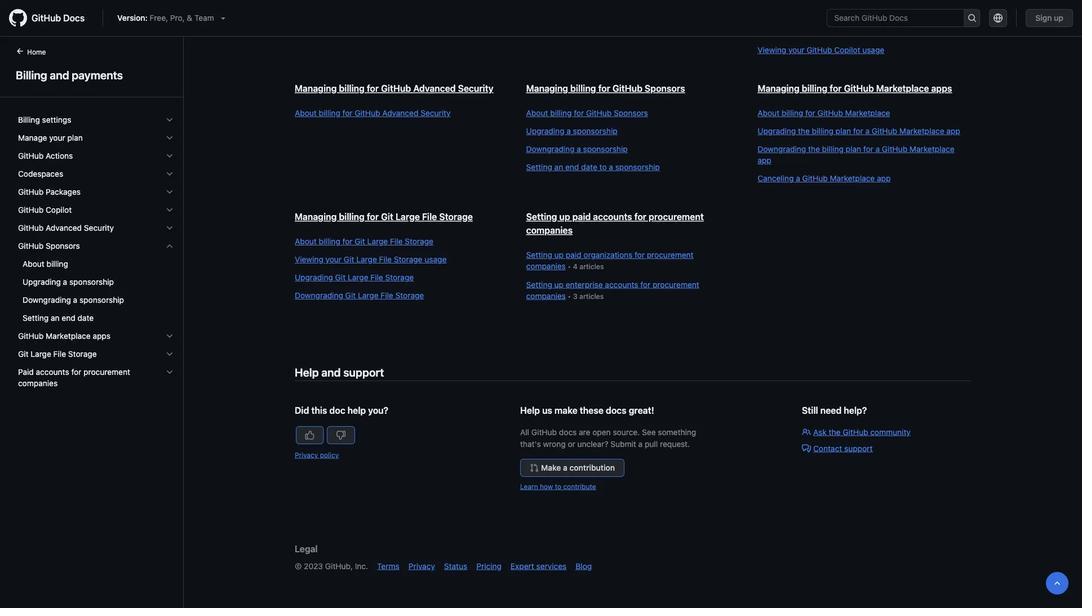 Task type: describe. For each thing, give the bounding box(es) containing it.
ask the github community
[[814, 428, 911, 437]]

privacy for privacy policy
[[295, 452, 318, 459]]

git inside 'link'
[[355, 237, 365, 246]]

us
[[542, 406, 553, 416]]

downgrading a sponsorship inside the github sponsors element
[[23, 296, 124, 305]]

companies for setting up enterprise accounts for procurement companies
[[526, 291, 566, 301]]

file inside upgrading git large file storage link
[[371, 273, 383, 282]]

payments
[[72, 68, 123, 81]]

make
[[555, 406, 578, 416]]

procurement for setting up paid accounts for procurement companies
[[649, 212, 704, 222]]

setting for setting an end date to a sponsorship
[[526, 163, 552, 172]]

help for help us make these docs great!
[[520, 406, 540, 416]]

sc 9kayk9 0 image for paid accounts for procurement companies
[[165, 368, 174, 377]]

status
[[444, 562, 468, 571]]

end for setting an end date
[[62, 314, 75, 323]]

pull
[[645, 440, 658, 449]]

Search GitHub Docs search field
[[828, 10, 964, 26]]

managing your github copilot subscription for your organization link
[[758, 15, 967, 38]]

search image
[[968, 14, 977, 23]]

about billing link
[[14, 255, 179, 273]]

make a contribution
[[541, 464, 615, 473]]

billing and payments
[[16, 68, 123, 81]]

setting an end date
[[23, 314, 94, 323]]

setting for setting up paid organizations for procurement companies
[[526, 251, 552, 260]]

git up upgrading git large file storage
[[344, 255, 354, 264]]

for inside setting up paid organizations for procurement companies
[[635, 251, 645, 260]]

github sponsors element containing about billing
[[9, 255, 183, 328]]

billing for managing billing for github sponsors
[[571, 83, 596, 94]]

setting for setting an end date
[[23, 314, 49, 323]]

for up viewing your git large file storage usage
[[343, 237, 353, 246]]

contact support
[[814, 444, 873, 454]]

up for setting up paid organizations for procurement companies
[[555, 251, 564, 260]]

sc 9kayk9 0 image for github advanced security
[[165, 224, 174, 233]]

for inside setting up paid accounts for procurement companies
[[635, 212, 647, 222]]

that's
[[520, 440, 541, 449]]

services
[[537, 562, 567, 571]]

about for managing billing for github marketplace apps
[[758, 109, 780, 118]]

advanced for about billing for github advanced security
[[382, 109, 419, 118]]

learn how to contribute link
[[520, 483, 596, 491]]

request.
[[660, 440, 690, 449]]

• 4 articles
[[566, 263, 604, 271]]

articles for enterprise
[[580, 292, 604, 301]]

storage inside viewing your git large file storage usage link
[[394, 255, 423, 264]]

app for downgrading the billing plan for a github marketplace app
[[758, 156, 772, 165]]

downgrading for setting an end date to a sponsorship link downgrading a sponsorship link
[[526, 145, 575, 154]]

downgrading the billing plan for a github marketplace app
[[758, 145, 955, 165]]

free,
[[150, 13, 168, 23]]

downgrading the billing plan for a github marketplace app link
[[758, 144, 967, 166]]

upgrading a sponsorship link for about billing for github sponsors link on the top of the page
[[526, 126, 735, 137]]

policy
[[320, 452, 339, 459]]

sc 9kayk9 0 image for github marketplace apps
[[165, 332, 174, 341]]

inc.
[[355, 562, 368, 571]]

managing billing for github advanced security
[[295, 83, 494, 94]]

sponsorship down about billing for github sponsors link on the top of the page
[[616, 163, 660, 172]]

github inside about billing for github sponsors link
[[586, 109, 612, 118]]

sc 9kayk9 0 image for github sponsors
[[165, 242, 174, 251]]

security for about billing for github advanced security
[[421, 109, 451, 118]]

github sponsors element containing github sponsors
[[9, 237, 183, 328]]

github packages
[[18, 187, 81, 197]]

sc 9kayk9 0 image for github copilot
[[165, 206, 174, 215]]

file up about billing for git large file storage 'link'
[[422, 212, 437, 222]]

downgrading git large file storage link
[[295, 290, 504, 302]]

file inside viewing your git large file storage usage link
[[379, 255, 392, 264]]

git inside dropdown button
[[18, 350, 28, 359]]

github up the about billing for github advanced security link
[[381, 83, 411, 94]]

help
[[348, 406, 366, 416]]

learn
[[520, 483, 538, 491]]

or
[[568, 440, 576, 449]]

blog
[[576, 562, 592, 571]]

great!
[[629, 406, 654, 416]]

billing and payments element
[[0, 46, 184, 608]]

downgrading for downgrading git large file storage link on the left top of page
[[295, 291, 343, 301]]

manage your plan
[[18, 133, 83, 143]]

sponsorship down about billing for github sponsors
[[573, 127, 618, 136]]

advanced inside 'github advanced security' dropdown button
[[46, 224, 82, 233]]

companies for setting up paid accounts for procurement companies
[[526, 225, 573, 236]]

upgrading the billing plan for a github marketplace app link
[[758, 126, 967, 137]]

1 horizontal spatial app
[[877, 174, 891, 183]]

manage
[[18, 133, 47, 143]]

still
[[802, 406, 818, 416]]

1 horizontal spatial upgrading a sponsorship
[[526, 127, 618, 136]]

date for setting an end date
[[77, 314, 94, 323]]

github copilot button
[[14, 201, 179, 219]]

upgrading inside the github sponsors element
[[23, 278, 61, 287]]

4
[[573, 263, 578, 271]]

wrong
[[543, 440, 566, 449]]

help?
[[844, 406, 867, 416]]

expert
[[511, 562, 534, 571]]

github inside managing your github copilot subscription for your organization
[[814, 16, 839, 25]]

you?
[[368, 406, 389, 416]]

3
[[573, 292, 578, 301]]

managing for managing billing for github marketplace apps
[[758, 83, 800, 94]]

a inside all github docs are open source. see something that's wrong or unclear? submit a pull request.
[[639, 440, 643, 449]]

github inside github sponsors dropdown button
[[18, 242, 44, 251]]

git up about billing for git large file storage 'link'
[[381, 212, 394, 222]]

upgrading the billing plan for a github marketplace app
[[758, 127, 961, 136]]

sc 9kayk9 0 image for github packages
[[165, 188, 174, 197]]

docs
[[63, 13, 85, 23]]

status link
[[444, 562, 468, 571]]

copilot for usage
[[835, 45, 861, 55]]

up for setting up enterprise accounts for procurement companies
[[555, 280, 564, 290]]

for inside paid accounts for procurement companies
[[71, 368, 81, 377]]

github inside all github docs are open source. see something that's wrong or unclear? submit a pull request.
[[532, 428, 557, 437]]

paid for accounts
[[573, 212, 591, 222]]

downgrading git large file storage
[[295, 291, 424, 301]]

storage inside upgrading git large file storage link
[[385, 273, 414, 282]]

managing billing for github sponsors
[[526, 83, 685, 94]]

setting an end date to a sponsorship
[[526, 163, 660, 172]]

pro,
[[170, 13, 185, 23]]

billing and payments link
[[14, 67, 170, 83]]

accounts inside paid accounts for procurement companies
[[36, 368, 69, 377]]

upgrading for upgrading git large file storage link
[[295, 273, 333, 282]]

upgrading for upgrading the billing plan for a github marketplace app link
[[758, 127, 796, 136]]

end for setting an end date to a sponsorship
[[565, 163, 579, 172]]

companies for setting up paid organizations for procurement companies
[[526, 262, 566, 271]]

github up contact support at the bottom right
[[843, 428, 869, 437]]

your for usage
[[789, 45, 805, 55]]

marketplace inside downgrading the billing plan for a github marketplace app
[[910, 145, 955, 154]]

select language: current language is english image
[[994, 14, 1003, 23]]

github inside github marketplace apps dropdown button
[[18, 332, 44, 341]]

github left docs
[[32, 13, 61, 23]]

about billing for git large file storage
[[295, 237, 434, 246]]

downgrading inside the github sponsors element
[[23, 296, 71, 305]]

sponsorship down about billing link
[[69, 278, 114, 287]]

up for sign up
[[1054, 13, 1064, 23]]

sponsors inside dropdown button
[[46, 242, 80, 251]]

up for setting up paid accounts for procurement companies
[[559, 212, 570, 222]]

• 3 articles
[[566, 292, 604, 301]]

sc 9kayk9 0 image for billing settings
[[165, 116, 174, 125]]

an for setting an end date to a sponsorship
[[555, 163, 563, 172]]

upgrading for "upgrading a sponsorship" link related to about billing for github sponsors link on the top of the page
[[526, 127, 565, 136]]

viewing your github copilot usage link
[[758, 45, 967, 56]]

sponsors for managing billing for github sponsors
[[645, 83, 685, 94]]

canceling
[[758, 174, 794, 183]]

file inside git large file storage dropdown button
[[53, 350, 66, 359]]

github actions
[[18, 151, 73, 161]]

upgrading a sponsorship inside the github sponsors element
[[23, 278, 114, 287]]

the for downgrading
[[808, 145, 820, 154]]

codespaces
[[18, 169, 63, 179]]

procurement for setting up paid organizations for procurement companies
[[647, 251, 694, 260]]

github inside downgrading the billing plan for a github marketplace app
[[882, 145, 908, 154]]

• for enterprise
[[568, 292, 571, 301]]

github sponsors
[[18, 242, 80, 251]]

unclear?
[[578, 440, 609, 449]]

github up about billing for github marketplace link
[[844, 83, 874, 94]]

billing for managing billing for git large file storage
[[339, 212, 365, 222]]

organization
[[758, 27, 803, 37]]

sponsorship up setting an end date to a sponsorship
[[583, 145, 628, 154]]

github sponsors button
[[14, 237, 179, 255]]

1 horizontal spatial docs
[[606, 406, 627, 416]]

sc 9kayk9 0 image for git large file storage
[[165, 350, 174, 359]]

github inside about billing for github marketplace link
[[818, 109, 843, 118]]

organizations
[[584, 251, 633, 260]]

github inside viewing your github copilot usage link
[[807, 45, 832, 55]]

github marketplace apps
[[18, 332, 111, 341]]

privacy policy link
[[295, 452, 339, 459]]

billing for about billing for github sponsors
[[550, 109, 572, 118]]

github packages button
[[14, 183, 179, 201]]

github up about billing for github sponsors link on the top of the page
[[613, 83, 643, 94]]

for inside downgrading the billing plan for a github marketplace app
[[864, 145, 874, 154]]

github docs
[[32, 13, 85, 23]]

the for ask
[[829, 428, 841, 437]]

• for paid
[[568, 263, 571, 271]]

file inside about billing for git large file storage 'link'
[[390, 237, 403, 246]]

managing billing for github sponsors link
[[526, 83, 685, 94]]

billing for managing billing for github advanced security
[[339, 83, 365, 94]]

large inside upgrading git large file storage link
[[348, 273, 368, 282]]

about billing for github sponsors
[[526, 109, 648, 118]]

are
[[579, 428, 591, 437]]

a inside downgrading the billing plan for a github marketplace app
[[876, 145, 880, 154]]

managing billing for github marketplace apps
[[758, 83, 952, 94]]

about for managing billing for git large file storage
[[295, 237, 317, 246]]

github inside canceling a github marketplace app link
[[803, 174, 828, 183]]

for up about billing for github sponsors
[[598, 83, 611, 94]]

this
[[311, 406, 327, 416]]

for down about billing for github marketplace link
[[853, 127, 864, 136]]

triangle down image
[[219, 14, 228, 23]]

storage inside downgrading git large file storage link
[[396, 291, 424, 301]]

viewing your github copilot usage
[[758, 45, 885, 55]]

did this doc help you?
[[295, 406, 389, 416]]

contact
[[814, 444, 842, 454]]

github actions button
[[14, 147, 179, 165]]

large inside git large file storage dropdown button
[[31, 350, 51, 359]]

help and support
[[295, 366, 384, 379]]

did this doc help you? option group
[[295, 427, 450, 445]]

sign up link
[[1026, 9, 1073, 27]]

home link
[[11, 47, 64, 58]]

for up about billing for github advanced security
[[367, 83, 379, 94]]

storage inside git large file storage dropdown button
[[68, 350, 97, 359]]

managing billing for git large file storage
[[295, 212, 473, 222]]

upgrading a sponsorship link for about billing link
[[14, 273, 179, 291]]

home
[[27, 48, 46, 56]]

the for upgrading
[[798, 127, 810, 136]]

privacy link
[[409, 562, 435, 571]]



Task type: locate. For each thing, give the bounding box(es) containing it.
an for setting an end date
[[51, 314, 60, 323]]

accounts for paid
[[593, 212, 632, 222]]

downgrading down upgrading git large file storage
[[295, 291, 343, 301]]

managing billing for git large file storage link
[[295, 212, 473, 222]]

1 vertical spatial docs
[[559, 428, 577, 437]]

help us make these docs great!
[[520, 406, 654, 416]]

0 horizontal spatial to
[[555, 483, 562, 491]]

downgrading inside downgrading the billing plan for a github marketplace app
[[758, 145, 806, 154]]

6 sc 9kayk9 0 image from the top
[[165, 242, 174, 251]]

plan down 'upgrading the billing plan for a github marketplace app'
[[846, 145, 862, 154]]

0 vertical spatial the
[[798, 127, 810, 136]]

setting an end date link
[[14, 310, 179, 328]]

sc 9kayk9 0 image inside github packages dropdown button
[[165, 188, 174, 197]]

downgrading a sponsorship link
[[526, 144, 735, 155], [14, 291, 179, 310]]

for up about billing for github marketplace
[[830, 83, 842, 94]]

sc 9kayk9 0 image for manage your plan
[[165, 134, 174, 143]]

0 vertical spatial sponsors
[[645, 83, 685, 94]]

usage
[[863, 45, 885, 55], [425, 255, 447, 264]]

large inside viewing your git large file storage usage link
[[356, 255, 377, 264]]

privacy policy
[[295, 452, 339, 459]]

0 horizontal spatial help
[[295, 366, 319, 379]]

viewing for viewing your git large file storage usage
[[295, 255, 324, 264]]

3 sc 9kayk9 0 image from the top
[[165, 332, 174, 341]]

0 horizontal spatial support
[[343, 366, 384, 379]]

billing up manage
[[18, 115, 40, 125]]

sc 9kayk9 0 image
[[165, 134, 174, 143], [165, 170, 174, 179], [165, 332, 174, 341], [165, 368, 174, 377]]

©
[[295, 562, 302, 571]]

apps inside dropdown button
[[93, 332, 111, 341]]

github down managing billing for github advanced security link
[[355, 109, 380, 118]]

about billing for github sponsors link
[[526, 108, 735, 119]]

1 vertical spatial downgrading a sponsorship
[[23, 296, 124, 305]]

pricing
[[477, 562, 502, 571]]

0 horizontal spatial docs
[[559, 428, 577, 437]]

downgrading a sponsorship link up setting an end date to a sponsorship link
[[526, 144, 735, 155]]

git down upgrading git large file storage
[[345, 291, 356, 301]]

2 horizontal spatial security
[[458, 83, 494, 94]]

None search field
[[827, 9, 981, 27]]

for down managing billing for github marketplace apps
[[806, 109, 816, 118]]

plan inside dropdown button
[[67, 133, 83, 143]]

setting inside the setting up enterprise accounts for procurement companies
[[526, 280, 552, 290]]

help for help and support
[[295, 366, 319, 379]]

1 horizontal spatial end
[[565, 163, 579, 172]]

file down viewing your git large file storage usage
[[371, 273, 383, 282]]

usage down about billing for git large file storage 'link'
[[425, 255, 447, 264]]

accounts inside setting up paid accounts for procurement companies
[[593, 212, 632, 222]]

1 vertical spatial upgrading a sponsorship
[[23, 278, 114, 287]]

setting for setting up paid accounts for procurement companies
[[526, 212, 557, 222]]

2 sc 9kayk9 0 image from the top
[[165, 152, 174, 161]]

docs inside all github docs are open source. see something that's wrong or unclear? submit a pull request.
[[559, 428, 577, 437]]

billing
[[339, 83, 365, 94], [571, 83, 596, 94], [802, 83, 828, 94], [319, 109, 340, 118], [550, 109, 572, 118], [782, 109, 804, 118], [812, 127, 834, 136], [822, 145, 844, 154], [339, 212, 365, 222], [319, 237, 340, 246], [47, 260, 68, 269]]

1 vertical spatial billing
[[18, 115, 40, 125]]

all
[[520, 428, 529, 437]]

0 horizontal spatial upgrading a sponsorship
[[23, 278, 114, 287]]

setting for setting up enterprise accounts for procurement companies
[[526, 280, 552, 290]]

billing for about billing for github marketplace
[[782, 109, 804, 118]]

plan inside downgrading the billing plan for a github marketplace app
[[846, 145, 862, 154]]

copilot inside dropdown button
[[46, 206, 72, 215]]

1 vertical spatial accounts
[[605, 280, 638, 290]]

managing for managing billing for github sponsors
[[526, 83, 568, 94]]

an inside setting an end date 'link'
[[51, 314, 60, 323]]

setting up enterprise accounts for procurement companies
[[526, 280, 700, 301]]

about inside about billing link
[[23, 260, 44, 269]]

github sponsors element
[[9, 237, 183, 328], [9, 255, 183, 328]]

your for file
[[326, 255, 342, 264]]

sc 9kayk9 0 image inside billing settings dropdown button
[[165, 116, 174, 125]]

advanced up github sponsors at the left
[[46, 224, 82, 233]]

for down managing billing for github advanced security link
[[343, 109, 353, 118]]

2 • from the top
[[568, 292, 571, 301]]

0 vertical spatial end
[[565, 163, 579, 172]]

billing settings button
[[14, 111, 179, 129]]

tooltip
[[1046, 573, 1069, 595]]

viewing your git large file storage usage link
[[295, 254, 504, 266]]

1 sc 9kayk9 0 image from the top
[[165, 134, 174, 143]]

these
[[580, 406, 604, 416]]

for
[[917, 16, 927, 25], [367, 83, 379, 94], [598, 83, 611, 94], [830, 83, 842, 94], [343, 109, 353, 118], [574, 109, 584, 118], [806, 109, 816, 118], [853, 127, 864, 136], [864, 145, 874, 154], [367, 212, 379, 222], [635, 212, 647, 222], [343, 237, 353, 246], [635, 251, 645, 260], [641, 280, 651, 290], [71, 368, 81, 377]]

paid
[[573, 212, 591, 222], [566, 251, 582, 260]]

your left search "image"
[[929, 16, 945, 25]]

sponsors up about billing for github sponsors link on the top of the page
[[645, 83, 685, 94]]

github down upgrading the billing plan for a github marketplace app link
[[882, 145, 908, 154]]

1 vertical spatial paid
[[566, 251, 582, 260]]

settings
[[42, 115, 71, 125]]

github copilot
[[18, 206, 72, 215]]

1 vertical spatial sponsors
[[614, 109, 648, 118]]

0 vertical spatial date
[[581, 163, 598, 172]]

app inside downgrading the billing plan for a github marketplace app
[[758, 156, 772, 165]]

github inside github copilot dropdown button
[[18, 206, 44, 215]]

• left the 3
[[568, 292, 571, 301]]

file up viewing your git large file storage usage link
[[390, 237, 403, 246]]

2 vertical spatial copilot
[[46, 206, 72, 215]]

0 vertical spatial privacy
[[295, 452, 318, 459]]

1 vertical spatial end
[[62, 314, 75, 323]]

7 sc 9kayk9 0 image from the top
[[165, 350, 174, 359]]

github up 'upgrading the billing plan for a github marketplace app'
[[818, 109, 843, 118]]

privacy
[[295, 452, 318, 459], [409, 562, 435, 571]]

about for managing billing for github sponsors
[[526, 109, 548, 118]]

downgrading a sponsorship link for setting an end date 'link'
[[14, 291, 179, 310]]

0 horizontal spatial apps
[[93, 332, 111, 341]]

learn how to contribute
[[520, 483, 596, 491]]

github up the wrong
[[532, 428, 557, 437]]

downgrading a sponsorship link up github marketplace apps dropdown button in the left bottom of the page
[[14, 291, 179, 310]]

github inside 'github advanced security' dropdown button
[[18, 224, 44, 233]]

sc 9kayk9 0 image
[[165, 116, 174, 125], [165, 152, 174, 161], [165, 188, 174, 197], [165, 206, 174, 215], [165, 224, 174, 233], [165, 242, 174, 251], [165, 350, 174, 359]]

downgrading up setting an end date
[[23, 296, 71, 305]]

2 vertical spatial advanced
[[46, 224, 82, 233]]

github docs link
[[9, 9, 94, 27]]

0 vertical spatial usage
[[863, 45, 885, 55]]

billing inside downgrading the billing plan for a github marketplace app
[[822, 145, 844, 154]]

large inside downgrading git large file storage link
[[358, 291, 379, 301]]

date down about billing for github sponsors
[[581, 163, 598, 172]]

0 vertical spatial to
[[600, 163, 607, 172]]

advanced for managing billing for github advanced security
[[413, 83, 456, 94]]

contact support link
[[802, 444, 873, 454]]

end up github marketplace apps
[[62, 314, 75, 323]]

0 vertical spatial upgrading a sponsorship
[[526, 127, 618, 136]]

the up the "canceling a github marketplace app"
[[808, 145, 820, 154]]

pricing link
[[477, 562, 502, 571]]

file inside downgrading git large file storage link
[[381, 291, 393, 301]]

2 vertical spatial accounts
[[36, 368, 69, 377]]

0 horizontal spatial privacy
[[295, 452, 318, 459]]

an inside setting an end date to a sponsorship link
[[555, 163, 563, 172]]

paid accounts for procurement companies button
[[14, 364, 179, 393]]

sign
[[1036, 13, 1052, 23]]

github inside upgrading the billing plan for a github marketplace app link
[[872, 127, 898, 136]]

0 vertical spatial articles
[[580, 263, 604, 271]]

0 horizontal spatial downgrading a sponsorship
[[23, 296, 124, 305]]

ask the github community link
[[802, 428, 911, 437]]

1 horizontal spatial date
[[581, 163, 598, 172]]

copilot down managing your github copilot subscription for your organization
[[835, 45, 861, 55]]

see
[[642, 428, 656, 437]]

billing down 'home' link
[[16, 68, 47, 81]]

procurement inside paid accounts for procurement companies
[[84, 368, 130, 377]]

1 vertical spatial advanced
[[382, 109, 419, 118]]

for down upgrading the billing plan for a github marketplace app link
[[864, 145, 874, 154]]

apps
[[932, 83, 952, 94], [93, 332, 111, 341]]

0 vertical spatial paid
[[573, 212, 591, 222]]

setting inside setting up paid accounts for procurement companies
[[526, 212, 557, 222]]

upgrading inside upgrading the billing plan for a github marketplace app link
[[758, 127, 796, 136]]

for inside managing your github copilot subscription for your organization
[[917, 16, 927, 25]]

advanced up the about billing for github advanced security link
[[413, 83, 456, 94]]

0 vertical spatial •
[[568, 263, 571, 271]]

downgrading a sponsorship link inside the github sponsors element
[[14, 291, 179, 310]]

actions
[[46, 151, 73, 161]]

0 vertical spatial viewing
[[758, 45, 787, 55]]

accounts down setting up paid organizations for procurement companies
[[605, 280, 638, 290]]

date for setting an end date to a sponsorship
[[581, 163, 598, 172]]

the
[[798, 127, 810, 136], [808, 145, 820, 154], [829, 428, 841, 437]]

1 horizontal spatial an
[[555, 163, 563, 172]]

for down setting an end date to a sponsorship link
[[635, 212, 647, 222]]

up inside setting up paid organizations for procurement companies
[[555, 251, 564, 260]]

plan down about billing for github marketplace link
[[836, 127, 851, 136]]

upgrading inside upgrading git large file storage link
[[295, 273, 333, 282]]

0 horizontal spatial security
[[84, 224, 114, 233]]

0 horizontal spatial and
[[50, 68, 69, 81]]

git up paid
[[18, 350, 28, 359]]

plan for downgrading
[[846, 145, 862, 154]]

1 vertical spatial copilot
[[835, 45, 861, 55]]

downgrading up setting an end date to a sponsorship
[[526, 145, 575, 154]]

viewing down organization
[[758, 45, 787, 55]]

an
[[555, 163, 563, 172], [51, 314, 60, 323]]

about billing
[[23, 260, 68, 269]]

1 horizontal spatial to
[[600, 163, 607, 172]]

2 vertical spatial the
[[829, 428, 841, 437]]

managing your github copilot subscription for your organization
[[758, 16, 945, 37]]

help up did
[[295, 366, 319, 379]]

app for upgrading the billing plan for a github marketplace app
[[947, 127, 961, 136]]

make
[[541, 464, 561, 473]]

how
[[540, 483, 553, 491]]

blog link
[[576, 562, 592, 571]]

github up git large file storage
[[18, 332, 44, 341]]

1 vertical spatial articles
[[580, 292, 604, 301]]

4 sc 9kayk9 0 image from the top
[[165, 206, 174, 215]]

1 horizontal spatial usage
[[863, 45, 885, 55]]

0 vertical spatial copilot
[[842, 16, 868, 25]]

0 vertical spatial advanced
[[413, 83, 456, 94]]

1 • from the top
[[568, 263, 571, 271]]

about inside about billing for github marketplace link
[[758, 109, 780, 118]]

up inside setting up paid accounts for procurement companies
[[559, 212, 570, 222]]

billing
[[16, 68, 47, 81], [18, 115, 40, 125]]

end inside setting an end date to a sponsorship link
[[565, 163, 579, 172]]

privacy for privacy
[[409, 562, 435, 571]]

the down about billing for github marketplace
[[798, 127, 810, 136]]

subscription
[[870, 16, 915, 25]]

1 vertical spatial app
[[758, 156, 772, 165]]

0 vertical spatial downgrading a sponsorship
[[526, 145, 628, 154]]

the inside downgrading the billing plan for a github marketplace app
[[808, 145, 820, 154]]

0 horizontal spatial date
[[77, 314, 94, 323]]

file down github marketplace apps
[[53, 350, 66, 359]]

sponsors for about billing for github sponsors
[[614, 109, 648, 118]]

managing billing for github marketplace apps link
[[758, 83, 952, 94]]

marketplace
[[876, 83, 929, 94], [846, 109, 890, 118], [900, 127, 945, 136], [910, 145, 955, 154], [830, 174, 875, 183], [46, 332, 91, 341]]

1 horizontal spatial downgrading a sponsorship link
[[526, 144, 735, 155]]

ask
[[814, 428, 827, 437]]

sc 9kayk9 0 image inside github actions "dropdown button"
[[165, 152, 174, 161]]

docs up or
[[559, 428, 577, 437]]

3 sc 9kayk9 0 image from the top
[[165, 188, 174, 197]]

companies inside paid accounts for procurement companies
[[18, 379, 58, 388]]

for down git large file storage
[[71, 368, 81, 377]]

billing for about billing for git large file storage
[[319, 237, 340, 246]]

about billing for git large file storage link
[[295, 236, 504, 248]]

5 sc 9kayk9 0 image from the top
[[165, 224, 174, 233]]

0 vertical spatial apps
[[932, 83, 952, 94]]

github advanced security button
[[14, 219, 179, 237]]

0 horizontal spatial downgrading a sponsorship link
[[14, 291, 179, 310]]

0 horizontal spatial upgrading a sponsorship link
[[14, 273, 179, 291]]

paid for organizations
[[566, 251, 582, 260]]

sc 9kayk9 0 image inside codespaces dropdown button
[[165, 170, 174, 179]]

canceling a github marketplace app link
[[758, 173, 967, 184]]

marketplace inside dropdown button
[[46, 332, 91, 341]]

upgrading a sponsorship down about billing
[[23, 278, 114, 287]]

advanced inside the about billing for github advanced security link
[[382, 109, 419, 118]]

about inside about billing for github sponsors link
[[526, 109, 548, 118]]

about billing for github marketplace
[[758, 109, 890, 118]]

billing for billing and payments
[[16, 68, 47, 81]]

support down ask the github community link on the right bottom
[[845, 444, 873, 454]]

github inside github packages dropdown button
[[18, 187, 44, 197]]

your for subscription
[[796, 16, 812, 25]]

managing your github copilot subscription for your personal account element
[[758, 0, 971, 12]]

downgrading a sponsorship link for setting an end date to a sponsorship link
[[526, 144, 735, 155]]

viewing inside viewing your github copilot usage link
[[758, 45, 787, 55]]

1 vertical spatial support
[[845, 444, 873, 454]]

downgrading a sponsorship up setting an end date
[[23, 296, 124, 305]]

upgrading a sponsorship down about billing for github sponsors
[[526, 127, 618, 136]]

large up viewing your git large file storage usage
[[367, 237, 388, 246]]

setting inside setting an end date to a sponsorship link
[[526, 163, 552, 172]]

storage
[[439, 212, 473, 222], [405, 237, 434, 246], [394, 255, 423, 264], [385, 273, 414, 282], [396, 291, 424, 301], [68, 350, 97, 359]]

up inside the setting up enterprise accounts for procurement companies
[[555, 280, 564, 290]]

your down the 'settings'
[[49, 133, 65, 143]]

0 vertical spatial security
[[458, 83, 494, 94]]

billing for billing settings
[[18, 115, 40, 125]]

managing for managing billing for github advanced security
[[295, 83, 337, 94]]

upgrading a sponsorship link up setting an end date 'link'
[[14, 273, 179, 291]]

help left us
[[520, 406, 540, 416]]

billing settings
[[18, 115, 71, 125]]

upgrading down about billing
[[23, 278, 61, 287]]

1 vertical spatial help
[[520, 406, 540, 416]]

github down managing billing for github sponsors link
[[586, 109, 612, 118]]

date
[[581, 163, 598, 172], [77, 314, 94, 323]]

github up about billing
[[18, 242, 44, 251]]

large
[[396, 212, 420, 222], [367, 237, 388, 246], [356, 255, 377, 264], [348, 273, 368, 282], [358, 291, 379, 301], [31, 350, 51, 359]]

1 horizontal spatial downgrading a sponsorship
[[526, 145, 628, 154]]

copilot inside managing your github copilot subscription for your organization
[[842, 16, 868, 25]]

accounts inside the setting up enterprise accounts for procurement companies
[[605, 280, 638, 290]]

2 vertical spatial security
[[84, 224, 114, 233]]

accounts for enterprise
[[605, 280, 638, 290]]

1 vertical spatial •
[[568, 292, 571, 301]]

1 horizontal spatial help
[[520, 406, 540, 416]]

procurement
[[649, 212, 704, 222], [647, 251, 694, 260], [653, 280, 700, 290], [84, 368, 130, 377]]

for right the subscription
[[917, 16, 927, 25]]

2 sc 9kayk9 0 image from the top
[[165, 170, 174, 179]]

to
[[600, 163, 607, 172], [555, 483, 562, 491]]

date inside setting an end date 'link'
[[77, 314, 94, 323]]

&
[[187, 13, 192, 23]]

1 horizontal spatial and
[[321, 366, 341, 379]]

github inside the about billing for github advanced security link
[[355, 109, 380, 118]]

0 vertical spatial accounts
[[593, 212, 632, 222]]

sc 9kayk9 0 image inside paid accounts for procurement companies dropdown button
[[165, 368, 174, 377]]

1 vertical spatial security
[[421, 109, 451, 118]]

about inside about billing for git large file storage 'link'
[[295, 237, 317, 246]]

git up downgrading git large file storage
[[335, 273, 346, 282]]

end down about billing for github sponsors
[[565, 163, 579, 172]]

file down about billing for git large file storage 'link'
[[379, 255, 392, 264]]

1 vertical spatial an
[[51, 314, 60, 323]]

0 horizontal spatial viewing
[[295, 255, 324, 264]]

1 horizontal spatial upgrading a sponsorship link
[[526, 126, 735, 137]]

2 horizontal spatial app
[[947, 127, 961, 136]]

0 vertical spatial docs
[[606, 406, 627, 416]]

viewing up upgrading git large file storage
[[295, 255, 324, 264]]

accounts up organizations
[[593, 212, 632, 222]]

0 vertical spatial billing
[[16, 68, 47, 81]]

security inside dropdown button
[[84, 224, 114, 233]]

1 vertical spatial privacy
[[409, 562, 435, 571]]

1 vertical spatial and
[[321, 366, 341, 379]]

1 github sponsors element from the top
[[9, 237, 183, 328]]

your inside manage your plan dropdown button
[[49, 133, 65, 143]]

community
[[871, 428, 911, 437]]

storage inside about billing for git large file storage 'link'
[[405, 237, 434, 246]]

paid inside setting up paid accounts for procurement companies
[[573, 212, 591, 222]]

1 vertical spatial usage
[[425, 255, 447, 264]]

1 vertical spatial upgrading a sponsorship link
[[14, 273, 179, 291]]

sponsorship up setting an end date 'link'
[[80, 296, 124, 305]]

0 horizontal spatial an
[[51, 314, 60, 323]]

articles right 4
[[580, 263, 604, 271]]

1 vertical spatial viewing
[[295, 255, 324, 264]]

setting up paid accounts for procurement companies link
[[526, 212, 704, 236]]

procurement inside setting up paid accounts for procurement companies
[[649, 212, 704, 222]]

1 vertical spatial apps
[[93, 332, 111, 341]]

upgrading down about billing for github sponsors
[[526, 127, 565, 136]]

large up paid
[[31, 350, 51, 359]]

viewing inside viewing your git large file storage usage link
[[295, 255, 324, 264]]

and for help
[[321, 366, 341, 379]]

1 horizontal spatial security
[[421, 109, 451, 118]]

0 vertical spatial and
[[50, 68, 69, 81]]

0 vertical spatial downgrading a sponsorship link
[[526, 144, 735, 155]]

sc 9kayk9 0 image inside github sponsors dropdown button
[[165, 242, 174, 251]]

managing for managing your github copilot subscription for your organization
[[758, 16, 794, 25]]

copilot down packages at the left
[[46, 206, 72, 215]]

setting inside setting an end date 'link'
[[23, 314, 49, 323]]

sc 9kayk9 0 image inside manage your plan dropdown button
[[165, 134, 174, 143]]

2 github sponsors element from the top
[[9, 255, 183, 328]]

paid
[[18, 368, 34, 377]]

github down github copilot
[[18, 224, 44, 233]]

2 vertical spatial sponsors
[[46, 242, 80, 251]]

advanced down managing billing for github advanced security
[[382, 109, 419, 118]]

plan up actions
[[67, 133, 83, 143]]

2 articles from the top
[[580, 292, 604, 301]]

0 horizontal spatial end
[[62, 314, 75, 323]]

billing inside dropdown button
[[18, 115, 40, 125]]

up
[[1054, 13, 1064, 23], [559, 212, 570, 222], [555, 251, 564, 260], [555, 280, 564, 290]]

for right organizations
[[635, 251, 645, 260]]

viewing for viewing your github copilot usage
[[758, 45, 787, 55]]

1 vertical spatial to
[[555, 483, 562, 491]]

0 horizontal spatial usage
[[425, 255, 447, 264]]

0 horizontal spatial app
[[758, 156, 772, 165]]

privacy right terms
[[409, 562, 435, 571]]

manage your plan button
[[14, 129, 179, 147]]

1 horizontal spatial apps
[[932, 83, 952, 94]]

and up doc
[[321, 366, 341, 379]]

for inside the setting up enterprise accounts for procurement companies
[[641, 280, 651, 290]]

copilot for subscription
[[842, 16, 868, 25]]

billing for about billing
[[47, 260, 68, 269]]

sc 9kayk9 0 image inside git large file storage dropdown button
[[165, 350, 174, 359]]

upgrading a sponsorship link down about billing for github sponsors link on the top of the page
[[526, 126, 735, 137]]

usage down managing your github copilot subscription for your organization link at the right top of page
[[863, 45, 885, 55]]

git up viewing your git large file storage usage
[[355, 237, 365, 246]]

advanced
[[413, 83, 456, 94], [382, 109, 419, 118], [46, 224, 82, 233]]

managing inside managing your github copilot subscription for your organization
[[758, 16, 794, 25]]

downgrading for downgrading the billing plan for a github marketplace app link at the top right of page
[[758, 145, 806, 154]]

contribution
[[570, 464, 615, 473]]

companies inside setting up paid accounts for procurement companies
[[526, 225, 573, 236]]

setting up paid accounts for procurement companies
[[526, 212, 704, 236]]

0 vertical spatial help
[[295, 366, 319, 379]]

sc 9kayk9 0 image for codespaces
[[165, 170, 174, 179]]

upgrading a sponsorship link
[[526, 126, 735, 137], [14, 273, 179, 291]]

github down codespaces at the left top of page
[[18, 187, 44, 197]]

4 sc 9kayk9 0 image from the top
[[165, 368, 174, 377]]

security
[[458, 83, 494, 94], [421, 109, 451, 118], [84, 224, 114, 233]]

scroll to top image
[[1053, 580, 1062, 589]]

1 horizontal spatial support
[[845, 444, 873, 454]]

0 vertical spatial upgrading a sponsorship link
[[526, 126, 735, 137]]

large up downgrading git large file storage
[[348, 273, 368, 282]]

billing inside 'link'
[[319, 237, 340, 246]]

large up about billing for git large file storage 'link'
[[396, 212, 420, 222]]

1 horizontal spatial privacy
[[409, 562, 435, 571]]

viewing
[[758, 45, 787, 55], [295, 255, 324, 264]]

large inside about billing for git large file storage 'link'
[[367, 237, 388, 246]]

docs up source. at right bottom
[[606, 406, 627, 416]]

plan for upgrading
[[836, 127, 851, 136]]

companies left 4
[[526, 262, 566, 271]]

1 articles from the top
[[580, 263, 604, 271]]

github inside github actions "dropdown button"
[[18, 151, 44, 161]]

billing for managing billing for github marketplace apps
[[802, 83, 828, 94]]

sc 9kayk9 0 image for github actions
[[165, 152, 174, 161]]

downgrading a sponsorship
[[526, 145, 628, 154], [23, 296, 124, 305]]

copilot down managing your github copilot subscription for your personal account element
[[842, 16, 868, 25]]

and down 'home' link
[[50, 68, 69, 81]]

1 sc 9kayk9 0 image from the top
[[165, 116, 174, 125]]

sc 9kayk9 0 image inside github marketplace apps dropdown button
[[165, 332, 174, 341]]

security for managing billing for github advanced security
[[458, 83, 494, 94]]

managing for managing billing for git large file storage
[[295, 212, 337, 222]]

github down managing your github copilot subscription for your organization
[[807, 45, 832, 55]]

0 vertical spatial support
[[343, 366, 384, 379]]

1 vertical spatial downgrading a sponsorship link
[[14, 291, 179, 310]]

companies
[[526, 225, 573, 236], [526, 262, 566, 271], [526, 291, 566, 301], [18, 379, 58, 388]]

your inside viewing your github copilot usage link
[[789, 45, 805, 55]]

did
[[295, 406, 309, 416]]

downgrading
[[526, 145, 575, 154], [758, 145, 806, 154], [295, 291, 343, 301], [23, 296, 71, 305]]

packages
[[46, 187, 81, 197]]

1 vertical spatial the
[[808, 145, 820, 154]]

0 vertical spatial an
[[555, 163, 563, 172]]

and for billing
[[50, 68, 69, 81]]

submit
[[611, 440, 636, 449]]

paid up organizations
[[573, 212, 591, 222]]

articles for paid
[[580, 263, 604, 271]]

for down managing billing for github sponsors link
[[574, 109, 584, 118]]

sponsors down github advanced security
[[46, 242, 80, 251]]

github down about billing for github marketplace link
[[872, 127, 898, 136]]

companies inside setting up paid organizations for procurement companies
[[526, 262, 566, 271]]

downgrading a sponsorship up setting an end date to a sponsorship
[[526, 145, 628, 154]]

a
[[567, 127, 571, 136], [866, 127, 870, 136], [577, 145, 581, 154], [876, 145, 880, 154], [609, 163, 613, 172], [796, 174, 800, 183], [63, 278, 67, 287], [73, 296, 77, 305], [639, 440, 643, 449], [563, 464, 568, 473]]

procurement for setting up enterprise accounts for procurement companies
[[653, 280, 700, 290]]

still need help?
[[802, 406, 867, 416]]

your inside viewing your git large file storage usage link
[[326, 255, 342, 264]]

billing for about billing for github advanced security
[[319, 109, 340, 118]]

upgrading up downgrading git large file storage
[[295, 273, 333, 282]]

upgrading git large file storage
[[295, 273, 414, 282]]

support up the help
[[343, 366, 384, 379]]

viewing your git large file storage usage
[[295, 255, 447, 264]]

version:
[[117, 13, 148, 23]]

0 vertical spatial app
[[947, 127, 961, 136]]

1 horizontal spatial viewing
[[758, 45, 787, 55]]

2023
[[304, 562, 323, 571]]

accounts down git large file storage
[[36, 368, 69, 377]]

2 vertical spatial app
[[877, 174, 891, 183]]

1 vertical spatial date
[[77, 314, 94, 323]]

for up the about billing for git large file storage
[[367, 212, 379, 222]]

expert services link
[[511, 562, 567, 571]]

large down upgrading git large file storage
[[358, 291, 379, 301]]



Task type: vqa. For each thing, say whether or not it's contained in the screenshot.


